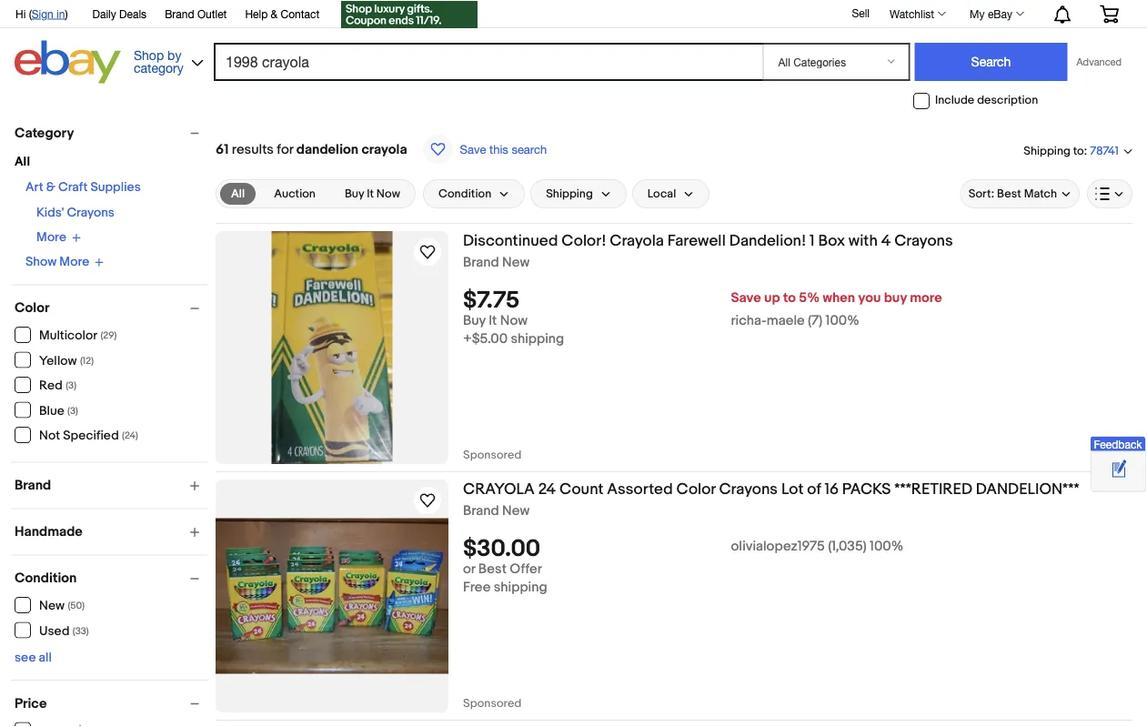 Task type: locate. For each thing, give the bounding box(es) containing it.
& right help
[[271, 7, 278, 20]]

1 vertical spatial shipping
[[494, 579, 548, 596]]

1 vertical spatial shipping
[[546, 187, 593, 201]]

discontinued color! crayola farewell dandelion! 1 box with 4 crayons heading
[[463, 231, 954, 250]]

0 horizontal spatial best
[[479, 561, 507, 578]]

not
[[39, 428, 60, 444]]

save inside save up to 5% when you buy more buy it now
[[731, 290, 761, 306]]

to inside shipping to : 78741
[[1074, 144, 1084, 158]]

to
[[1074, 144, 1084, 158], [784, 290, 796, 306]]

kids' crayons link
[[36, 205, 115, 221]]

dandelion
[[296, 141, 359, 157]]

best right or
[[479, 561, 507, 578]]

all link
[[220, 183, 256, 205]]

more down more button
[[59, 254, 89, 270]]

used (33)
[[39, 623, 89, 639]]

to inside save up to 5% when you buy more buy it now
[[784, 290, 796, 306]]

1 horizontal spatial it
[[489, 313, 497, 329]]

(3) right blue
[[67, 405, 78, 417]]

new
[[502, 254, 530, 271], [502, 503, 530, 519], [39, 598, 65, 614]]

1 vertical spatial (3)
[[67, 405, 78, 417]]

main content
[[216, 116, 1133, 727]]

daily
[[92, 7, 116, 20]]

& inside account navigation
[[271, 7, 278, 20]]

1 horizontal spatial buy
[[463, 313, 486, 329]]

save for up
[[731, 290, 761, 306]]

save this search button
[[418, 134, 553, 165]]

1 horizontal spatial condition
[[439, 187, 492, 201]]

1 horizontal spatial 100%
[[870, 539, 904, 555]]

brand up handmade
[[15, 477, 51, 494]]

shipping up color!
[[546, 187, 593, 201]]

0 horizontal spatial 100%
[[826, 313, 860, 329]]

1 vertical spatial all
[[231, 187, 245, 201]]

4
[[882, 231, 891, 250]]

1 vertical spatial new
[[502, 503, 530, 519]]

1 vertical spatial condition button
[[15, 570, 208, 587]]

new inside discontinued color! crayola farewell dandelion! 1 box with 4 crayons brand new
[[502, 254, 530, 271]]

buy down dandelion
[[345, 187, 364, 201]]

condition down save this search button
[[439, 187, 492, 201]]

1 vertical spatial save
[[731, 290, 761, 306]]

color up multicolor
[[15, 300, 49, 316]]

)
[[65, 7, 68, 20]]

1 vertical spatial now
[[500, 313, 528, 329]]

2 vertical spatial crayons
[[719, 480, 778, 499]]

all up the art
[[15, 154, 30, 170]]

(3) for red
[[66, 380, 76, 392]]

(3) for blue
[[67, 405, 78, 417]]

blue
[[39, 403, 64, 419]]

0 vertical spatial best
[[998, 187, 1022, 201]]

dandelion!
[[730, 231, 807, 250]]

ebay
[[988, 7, 1013, 20]]

0 horizontal spatial all
[[15, 154, 30, 170]]

multicolor
[[39, 328, 97, 344]]

buy inside save up to 5% when you buy more buy it now
[[463, 313, 486, 329]]

best
[[998, 187, 1022, 201], [479, 561, 507, 578]]

it up '+$5.00'
[[489, 313, 497, 329]]

in
[[57, 7, 65, 20]]

maele
[[767, 313, 805, 329]]

save this search
[[460, 142, 547, 156]]

1 horizontal spatial color
[[677, 480, 716, 499]]

color inside crayola 24 count assorted color crayons lot of 16 packs ***retired dandelion*** brand new
[[677, 480, 716, 499]]

brand down crayola
[[463, 503, 499, 519]]

& for help
[[271, 7, 278, 20]]

price
[[15, 695, 47, 712]]

shipping left :
[[1024, 144, 1071, 158]]

yellow (12)
[[39, 353, 94, 369]]

All selected text field
[[231, 186, 245, 202]]

save inside button
[[460, 142, 486, 156]]

1 vertical spatial it
[[489, 313, 497, 329]]

it down crayola
[[367, 187, 374, 201]]

0 horizontal spatial &
[[46, 180, 55, 195]]

0 vertical spatial (3)
[[66, 380, 76, 392]]

0 horizontal spatial now
[[377, 187, 400, 201]]

(3) inside red (3)
[[66, 380, 76, 392]]

color!
[[562, 231, 607, 250]]

brand left outlet
[[165, 7, 194, 20]]

help & contact
[[245, 7, 320, 20]]

(3) right red
[[66, 380, 76, 392]]

search
[[512, 142, 547, 156]]

buy
[[884, 290, 907, 306]]

1 vertical spatial buy
[[463, 313, 486, 329]]

new left (50)
[[39, 598, 65, 614]]

handmade
[[15, 524, 83, 540]]

1 vertical spatial 100%
[[870, 539, 904, 555]]

account navigation
[[5, 0, 1133, 30]]

sign in link
[[32, 7, 65, 20]]

save left this
[[460, 142, 486, 156]]

buy up '+$5.00'
[[463, 313, 486, 329]]

2 vertical spatial new
[[39, 598, 65, 614]]

now up '+$5.00'
[[500, 313, 528, 329]]

0 vertical spatial color
[[15, 300, 49, 316]]

61 results for dandelion crayola
[[216, 141, 407, 157]]

deals
[[119, 7, 147, 20]]

discontinued color! crayola farewell dandelion! 1 box with 4 crayons brand new
[[463, 231, 954, 271]]

crayons down art & craft supplies link
[[67, 205, 115, 221]]

0 vertical spatial save
[[460, 142, 486, 156]]

(3) inside blue (3)
[[67, 405, 78, 417]]

61
[[216, 141, 229, 157]]

0 vertical spatial it
[[367, 187, 374, 201]]

get the coupon image
[[341, 1, 478, 28]]

1 horizontal spatial best
[[998, 187, 1022, 201]]

this
[[490, 142, 509, 156]]

(33)
[[73, 625, 89, 637]]

0 vertical spatial &
[[271, 7, 278, 20]]

0 vertical spatial to
[[1074, 144, 1084, 158]]

100%
[[826, 313, 860, 329], [870, 539, 904, 555]]

my
[[970, 7, 985, 20]]

see all button
[[15, 650, 52, 665]]

results
[[232, 141, 274, 157]]

1 horizontal spatial shipping
[[1024, 144, 1071, 158]]

new down crayola
[[502, 503, 530, 519]]

1 horizontal spatial save
[[731, 290, 761, 306]]

shipping inside shipping to : 78741
[[1024, 144, 1071, 158]]

brand down the discontinued
[[463, 254, 499, 271]]

more button
[[36, 230, 81, 245]]

hi
[[15, 7, 26, 20]]

0 vertical spatial shipping
[[511, 331, 565, 347]]

crayola
[[463, 480, 535, 499]]

sell
[[852, 6, 870, 19]]

100% right (1,035)
[[870, 539, 904, 555]]

0 vertical spatial now
[[377, 187, 400, 201]]

multicolor (29)
[[39, 328, 117, 344]]

main content containing $7.75
[[216, 116, 1133, 727]]

shop by category
[[134, 47, 184, 75]]

crayola 24 count assorted color crayons lot of 16 packs ***retired dandelion*** image
[[216, 518, 449, 674]]

shipping down offer
[[494, 579, 548, 596]]

condition
[[439, 187, 492, 201], [15, 570, 77, 587]]

category
[[134, 60, 184, 75]]

shipping
[[1024, 144, 1071, 158], [546, 187, 593, 201]]

condition button up (50)
[[15, 570, 208, 587]]

brand
[[165, 7, 194, 20], [463, 254, 499, 271], [15, 477, 51, 494], [463, 503, 499, 519]]

best inside sort: best match dropdown button
[[998, 187, 1022, 201]]

lot
[[782, 480, 804, 499]]

feedback
[[1094, 438, 1143, 451]]

1 vertical spatial &
[[46, 180, 55, 195]]

0 vertical spatial 100%
[[826, 313, 860, 329]]

shipping right '+$5.00'
[[511, 331, 565, 347]]

outlet
[[197, 7, 227, 20]]

0 horizontal spatial save
[[460, 142, 486, 156]]

all
[[15, 154, 30, 170], [231, 187, 245, 201]]

condition up new (50)
[[15, 570, 77, 587]]

0 vertical spatial more
[[36, 230, 66, 245]]

or
[[463, 561, 476, 578]]

24
[[538, 480, 556, 499]]

new down the discontinued
[[502, 254, 530, 271]]

1 horizontal spatial all
[[231, 187, 245, 201]]

1 vertical spatial crayons
[[895, 231, 954, 250]]

1 horizontal spatial condition button
[[423, 179, 525, 208]]

1 horizontal spatial to
[[1074, 144, 1084, 158]]

1 vertical spatial best
[[479, 561, 507, 578]]

show
[[25, 254, 57, 270]]

discontinued color! crayola farewell dandelion! 1 box with 4 crayons image
[[272, 231, 393, 464]]

1 horizontal spatial crayons
[[719, 480, 778, 499]]

5%
[[799, 290, 820, 306]]

best right the sort:
[[998, 187, 1022, 201]]

advanced link
[[1068, 44, 1131, 80]]

& for art
[[46, 180, 55, 195]]

condition button down save this search button
[[423, 179, 525, 208]]

to right up
[[784, 290, 796, 306]]

1 horizontal spatial &
[[271, 7, 278, 20]]

box
[[819, 231, 845, 250]]

kids' crayons
[[36, 205, 115, 221]]

save up to 5% when you buy more buy it now
[[463, 290, 943, 329]]

now down crayola
[[377, 187, 400, 201]]

& right the art
[[46, 180, 55, 195]]

new (50)
[[39, 598, 85, 614]]

0 horizontal spatial condition
[[15, 570, 77, 587]]

0 horizontal spatial to
[[784, 290, 796, 306]]

0 vertical spatial shipping
[[1024, 144, 1071, 158]]

crayons right the 4
[[895, 231, 954, 250]]

color right the assorted
[[677, 480, 716, 499]]

0 horizontal spatial shipping
[[546, 187, 593, 201]]

color button
[[15, 300, 208, 316]]

new inside crayola 24 count assorted color crayons lot of 16 packs ***retired dandelion*** brand new
[[502, 503, 530, 519]]

1 vertical spatial to
[[784, 290, 796, 306]]

None submit
[[915, 43, 1068, 81]]

to left 78741
[[1074, 144, 1084, 158]]

100% down when
[[826, 313, 860, 329]]

***retired
[[895, 480, 973, 499]]

crayons left lot
[[719, 480, 778, 499]]

more down kids' in the left of the page
[[36, 230, 66, 245]]

now inside save up to 5% when you buy more buy it now
[[500, 313, 528, 329]]

crayons
[[67, 205, 115, 221], [895, 231, 954, 250], [719, 480, 778, 499]]

0 vertical spatial all
[[15, 154, 30, 170]]

shipping to : 78741
[[1024, 144, 1119, 158]]

hi ( sign in )
[[15, 7, 68, 20]]

0 vertical spatial crayons
[[67, 205, 115, 221]]

1 vertical spatial color
[[677, 480, 716, 499]]

shipping inside dropdown button
[[546, 187, 593, 201]]

1 horizontal spatial now
[[500, 313, 528, 329]]

save up richa-
[[731, 290, 761, 306]]

0 horizontal spatial crayons
[[67, 205, 115, 221]]

include
[[936, 93, 975, 108]]

2 horizontal spatial crayons
[[895, 231, 954, 250]]

0 vertical spatial new
[[502, 254, 530, 271]]

16
[[825, 480, 839, 499]]

0 horizontal spatial buy
[[345, 187, 364, 201]]

(29)
[[100, 330, 117, 342]]

all down results
[[231, 187, 245, 201]]

buy
[[345, 187, 364, 201], [463, 313, 486, 329]]



Task type: describe. For each thing, give the bounding box(es) containing it.
advanced
[[1077, 56, 1122, 68]]

sell link
[[844, 6, 878, 19]]

crayola
[[610, 231, 664, 250]]

contact
[[281, 7, 320, 20]]

with
[[849, 231, 878, 250]]

category
[[15, 125, 74, 141]]

crayons inside discontinued color! crayola farewell dandelion! 1 box with 4 crayons brand new
[[895, 231, 954, 250]]

0 vertical spatial buy
[[345, 187, 364, 201]]

more
[[910, 290, 943, 306]]

farewell
[[668, 231, 726, 250]]

1 vertical spatial condition
[[15, 570, 77, 587]]

save for this
[[460, 142, 486, 156]]

see
[[15, 650, 36, 665]]

crayons inside crayola 24 count assorted color crayons lot of 16 packs ***retired dandelion*** brand new
[[719, 480, 778, 499]]

free
[[463, 579, 491, 596]]

red
[[39, 378, 63, 394]]

shop
[[134, 47, 164, 62]]

specified
[[63, 428, 119, 444]]

1 vertical spatial more
[[59, 254, 89, 270]]

my ebay link
[[960, 3, 1033, 25]]

(50)
[[68, 600, 85, 612]]

art & craft supplies link
[[25, 180, 141, 195]]

brand button
[[15, 477, 208, 494]]

olivialopez1975 (1,035) 100% or best offer free shipping
[[463, 539, 904, 596]]

help
[[245, 7, 268, 20]]

handmade button
[[15, 524, 208, 540]]

red (3)
[[39, 378, 76, 394]]

count
[[560, 480, 604, 499]]

sort:
[[969, 187, 995, 201]]

dandelion***
[[976, 480, 1080, 499]]

0 horizontal spatial color
[[15, 300, 49, 316]]

0 horizontal spatial it
[[367, 187, 374, 201]]

your shopping cart image
[[1099, 5, 1120, 23]]

(1,035)
[[828, 539, 867, 555]]

(24)
[[122, 430, 138, 442]]

category button
[[15, 125, 208, 141]]

brand inside crayola 24 count assorted color crayons lot of 16 packs ***retired dandelion*** brand new
[[463, 503, 499, 519]]

shipping for shipping to : 78741
[[1024, 144, 1071, 158]]

kids'
[[36, 205, 64, 221]]

when
[[823, 290, 856, 306]]

shipping inside olivialopez1975 (1,035) 100% or best offer free shipping
[[494, 579, 548, 596]]

$7.75
[[463, 287, 520, 315]]

brand inside discontinued color! crayola farewell dandelion! 1 box with 4 crayons brand new
[[463, 254, 499, 271]]

daily deals link
[[92, 5, 147, 25]]

richa-
[[731, 313, 767, 329]]

0 vertical spatial condition
[[439, 187, 492, 201]]

sign
[[32, 7, 53, 20]]

offer
[[510, 561, 542, 578]]

buy it now
[[345, 187, 400, 201]]

of
[[807, 480, 821, 499]]

crayola 24 count assorted color crayons lot of 16 packs ***retired dandelion*** brand new
[[463, 480, 1080, 519]]

you
[[859, 290, 881, 306]]

0 horizontal spatial condition button
[[15, 570, 208, 587]]

shipping inside richa-maele (7) 100% +$5.00 shipping
[[511, 331, 565, 347]]

crayola 24 count assorted color crayons lot of 16 packs ***retired dandelion*** link
[[463, 480, 1133, 503]]

discontinued
[[463, 231, 558, 250]]

assorted
[[607, 480, 673, 499]]

100% inside richa-maele (7) 100% +$5.00 shipping
[[826, 313, 860, 329]]

listing options selector. list view selected. image
[[1096, 187, 1125, 201]]

blue (3)
[[39, 403, 78, 419]]

none submit inside 'shop by category' banner
[[915, 43, 1068, 81]]

price button
[[15, 695, 208, 712]]

packs
[[843, 480, 891, 499]]

brand outlet link
[[165, 5, 227, 25]]

it inside save up to 5% when you buy more buy it now
[[489, 313, 497, 329]]

show more
[[25, 254, 89, 270]]

watchlist
[[890, 7, 935, 20]]

craft
[[58, 180, 88, 195]]

:
[[1084, 144, 1088, 158]]

brand outlet
[[165, 7, 227, 20]]

my ebay
[[970, 7, 1013, 20]]

include description
[[936, 93, 1039, 108]]

show more button
[[25, 254, 104, 270]]

auction link
[[263, 183, 327, 205]]

local
[[648, 187, 676, 201]]

see all
[[15, 650, 52, 665]]

all inside main content
[[231, 187, 245, 201]]

olivialopez1975
[[731, 539, 825, 555]]

art & craft supplies
[[25, 180, 141, 195]]

crayola 24 count assorted color crayons lot of 16 packs ***retired dandelion*** heading
[[463, 480, 1080, 499]]

brand inside account navigation
[[165, 7, 194, 20]]

shipping button
[[531, 179, 627, 208]]

supplies
[[91, 180, 141, 195]]

(7)
[[808, 313, 823, 329]]

discontinued color! crayola farewell dandelion! 1 box with 4 crayons link
[[463, 231, 1133, 254]]

description
[[978, 93, 1039, 108]]

shop by category banner
[[5, 0, 1133, 88]]

crayola
[[362, 141, 407, 157]]

daily deals
[[92, 7, 147, 20]]

best inside olivialopez1975 (1,035) 100% or best offer free shipping
[[479, 561, 507, 578]]

local button
[[632, 179, 710, 208]]

not specified (24)
[[39, 428, 138, 444]]

100% inside olivialopez1975 (1,035) 100% or best offer free shipping
[[870, 539, 904, 555]]

shipping for shipping
[[546, 187, 593, 201]]

used
[[39, 623, 70, 639]]

78741
[[1090, 144, 1119, 158]]

Search for anything text field
[[217, 45, 759, 79]]

0 vertical spatial condition button
[[423, 179, 525, 208]]



Task type: vqa. For each thing, say whether or not it's contained in the screenshot.
dandelion
yes



